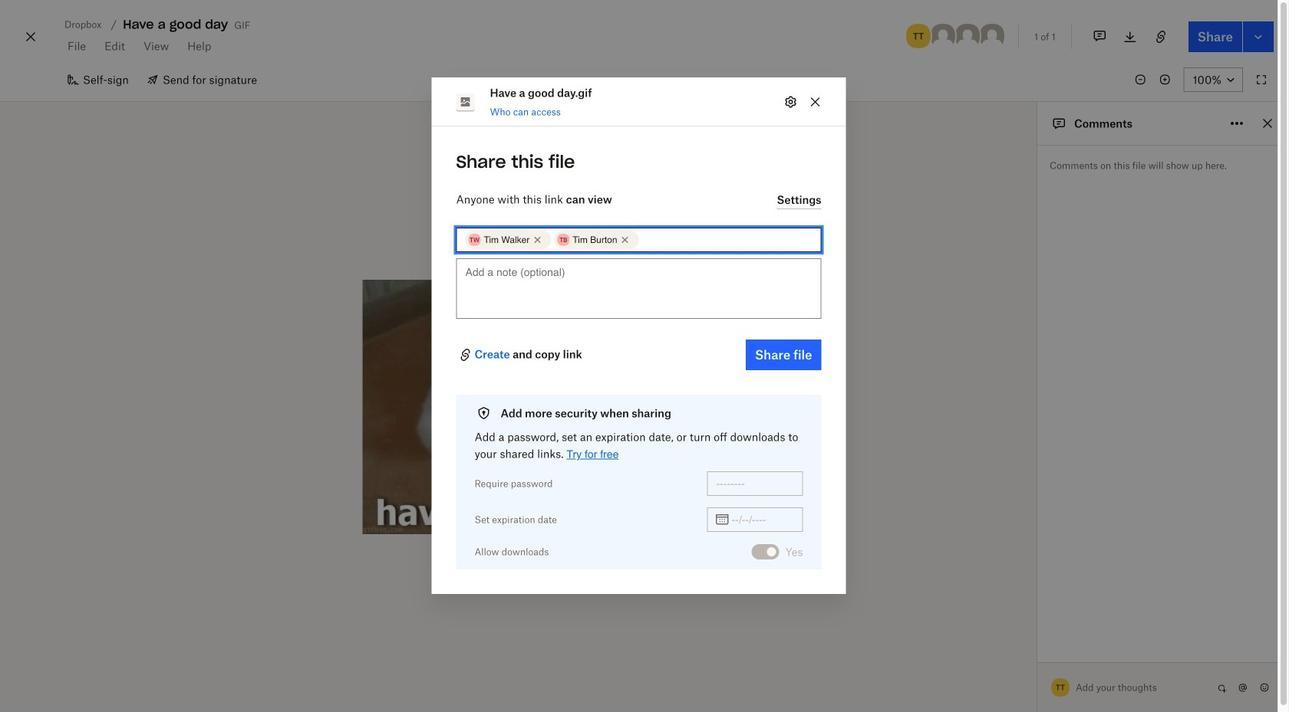 Task type: vqa. For each thing, say whether or not it's contained in the screenshot.
Require password TEXT BOX
yes



Task type: locate. For each thing, give the bounding box(es) containing it.
Add a note (optional) text field
[[456, 259, 822, 319]]

None text field
[[642, 232, 812, 249]]



Task type: describe. For each thing, give the bounding box(es) containing it.
sharing modal dialog
[[432, 77, 846, 713]]

add your thoughts image
[[1076, 680, 1200, 697]]

have a good day.gif image
[[363, 280, 674, 535]]

close right sidebar image
[[1259, 114, 1277, 133]]

none text field inside sharing modal dialog
[[642, 232, 812, 249]]

Add your thoughts text field
[[1076, 676, 1213, 701]]

Set expiration date text field
[[732, 512, 794, 529]]

close image
[[21, 25, 40, 49]]

terry turtle image
[[905, 22, 932, 50]]

Require password text field
[[716, 476, 794, 493]]

tim burton image
[[954, 22, 982, 50]]

jeremy miller image
[[929, 22, 957, 50]]

timbo.slice24.07@gmail.com image
[[978, 22, 1006, 50]]



